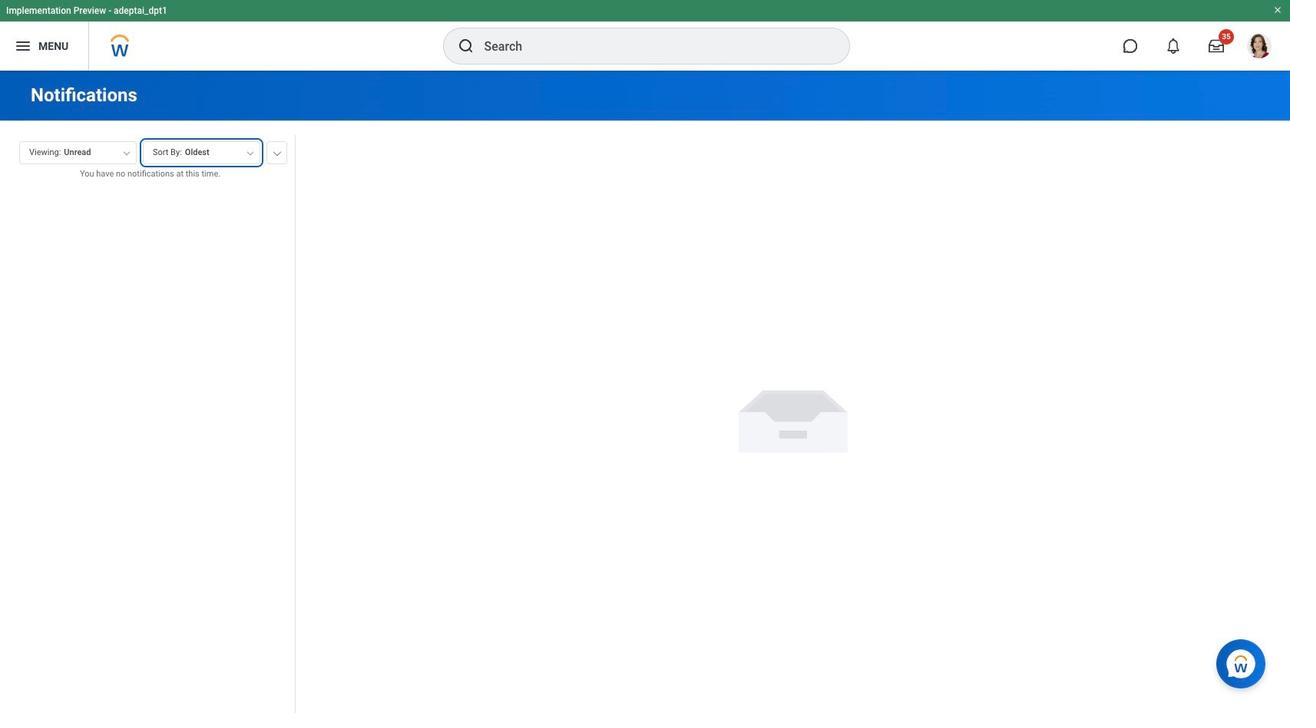 Task type: describe. For each thing, give the bounding box(es) containing it.
inbox large image
[[1209, 38, 1224, 54]]

search image
[[457, 37, 475, 55]]

reading pane region
[[296, 121, 1290, 714]]

Search Workday  search field
[[484, 29, 818, 63]]

justify image
[[14, 37, 32, 55]]

notifications large image
[[1166, 38, 1181, 54]]

inbox items list box
[[0, 192, 295, 714]]



Task type: vqa. For each thing, say whether or not it's contained in the screenshot.
Day Button
no



Task type: locate. For each thing, give the bounding box(es) containing it.
profile logan mcneil image
[[1247, 34, 1272, 62]]

close environment banner image
[[1273, 5, 1283, 15]]

main content
[[0, 71, 1290, 714]]

more image
[[273, 148, 282, 156]]

banner
[[0, 0, 1290, 71]]

tab panel
[[0, 134, 295, 714]]



